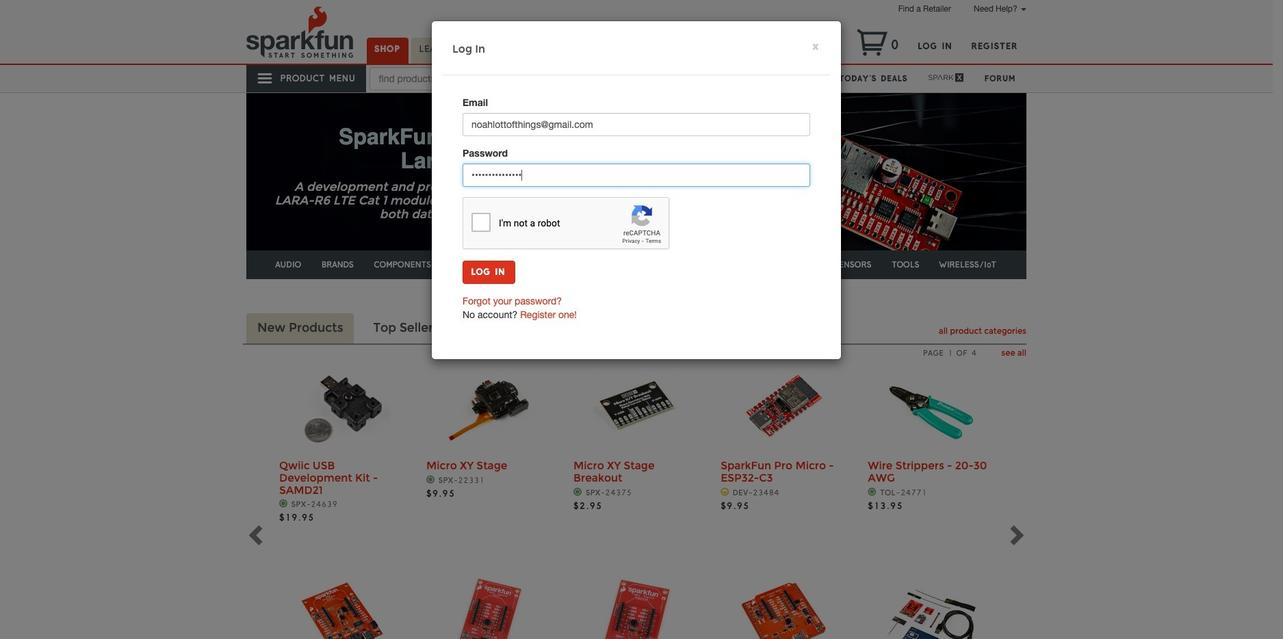 Task type: vqa. For each thing, say whether or not it's contained in the screenshot.
Micro XY Stage Breakout image's in stock icon
yes



Task type: locate. For each thing, give the bounding box(es) containing it.
None password field
[[463, 163, 810, 187]]

only 4 left! image
[[721, 488, 730, 496]]

list box
[[279, 348, 994, 639]]

in stock image
[[426, 476, 435, 484], [574, 488, 583, 496], [279, 500, 288, 508]]

micro xy stage image
[[441, 360, 537, 455]]

0 vertical spatial in stock image
[[426, 476, 435, 484]]

wire strippers - 20-30 awg image
[[883, 360, 979, 455]]

1 vertical spatial in stock image
[[574, 488, 583, 496]]

2 horizontal spatial in stock image
[[574, 488, 583, 496]]

micro xy stage breakout image
[[589, 360, 684, 455]]

sparkfun digi xbee® arduino shield - usb-c (qwiic) image
[[736, 572, 832, 639]]

form
[[463, 96, 810, 284]]

find products, tutorials, etc... text field
[[370, 67, 541, 90]]

qwiic usb development kit - samd21 image
[[294, 360, 390, 455]]

None email field
[[463, 113, 810, 136]]

2 vertical spatial in stock image
[[279, 500, 288, 508]]

1 horizontal spatial in stock image
[[426, 476, 435, 484]]

0 horizontal spatial in stock image
[[279, 500, 288, 508]]

in stock image for 'micro xy stage breakout' "image" at bottom
[[574, 488, 583, 496]]

None submit
[[463, 261, 515, 284]]



Task type: describe. For each thing, give the bounding box(es) containing it.
in stock image for micro xy stage image
[[426, 476, 435, 484]]

sparkfun digi xbee® explorer usb-c image
[[441, 572, 537, 639]]

sparkfun digi xbee® kit image
[[883, 572, 979, 639]]

sparkfun pro micro - esp32-c3 image
[[736, 360, 832, 455]]

sparkfun digi xbee® explorer regulated image
[[589, 572, 684, 639]]

in stock image for "qwiic usb development kit - samd21" image
[[279, 500, 288, 508]]

in stock image
[[868, 488, 877, 496]]

sparkfun digi xbee® development board image
[[294, 572, 390, 639]]



